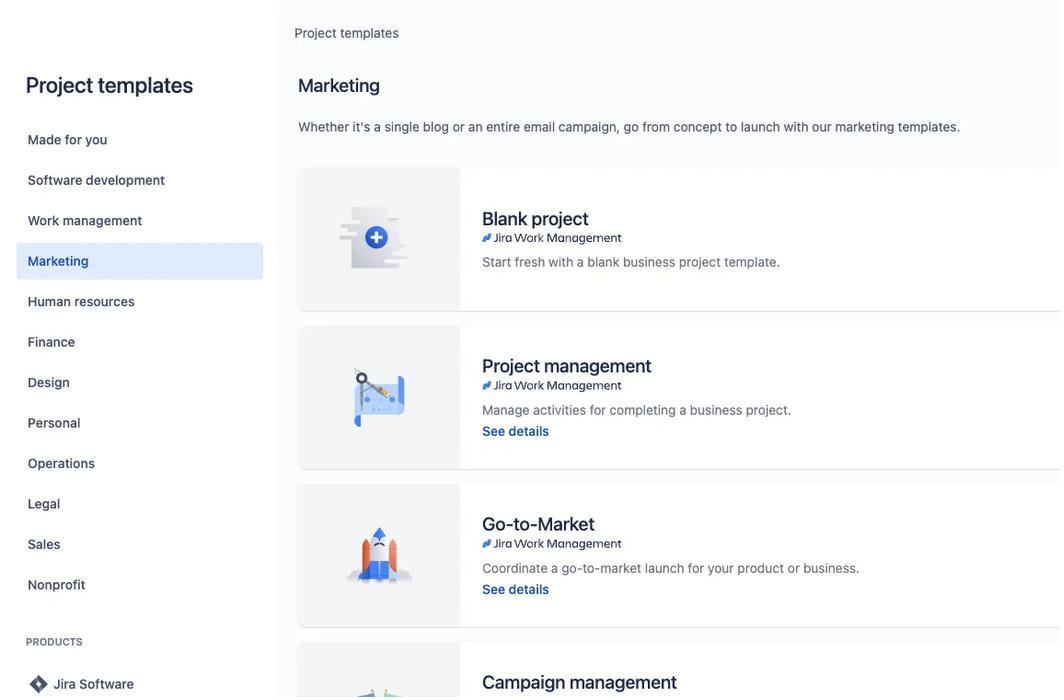 Task type: locate. For each thing, give the bounding box(es) containing it.
launch right the market
[[645, 561, 685, 576]]

1 vertical spatial see details button
[[482, 580, 549, 599]]

1 vertical spatial project
[[679, 255, 721, 270]]

0 vertical spatial project
[[295, 25, 337, 41]]

jira work management image
[[482, 231, 622, 246], [482, 231, 622, 246], [482, 379, 622, 394], [482, 379, 622, 394], [482, 537, 622, 552], [482, 537, 622, 552], [482, 696, 622, 698], [482, 696, 622, 698]]

0 horizontal spatial business
[[623, 255, 676, 270]]

to- up coordinate
[[514, 513, 538, 535]]

see details button down coordinate
[[482, 580, 549, 599]]

activities
[[533, 402, 586, 418]]

project for products
[[26, 72, 93, 98]]

see details
[[482, 424, 549, 439], [482, 582, 549, 597]]

see details for go-
[[482, 582, 549, 597]]

personal
[[28, 416, 80, 431]]

for left your
[[688, 561, 705, 576]]

human
[[28, 294, 71, 309]]

1 vertical spatial details
[[509, 582, 549, 597]]

1 horizontal spatial templates
[[340, 25, 399, 41]]

see down "manage"
[[482, 424, 505, 439]]

design
[[28, 375, 70, 390]]

for left you
[[65, 132, 82, 147]]

jira software
[[53, 677, 134, 692]]

1 vertical spatial launch
[[645, 561, 685, 576]]

0 vertical spatial business
[[623, 255, 676, 270]]

project up fresh
[[532, 207, 589, 229]]

operations button
[[17, 446, 263, 482]]

project templates link
[[295, 22, 399, 44]]

blank
[[482, 207, 528, 229]]

1 horizontal spatial or
[[788, 561, 800, 576]]

2 see details from the top
[[482, 582, 549, 597]]

1 vertical spatial with
[[549, 255, 574, 270]]

0 horizontal spatial project
[[532, 207, 589, 229]]

an
[[469, 119, 483, 134]]

market
[[601, 561, 642, 576]]

a left go-
[[551, 561, 558, 576]]

see details down coordinate
[[482, 582, 549, 597]]

start
[[482, 255, 511, 270]]

fresh
[[515, 255, 545, 270]]

details
[[509, 424, 549, 439], [509, 582, 549, 597]]

0 vertical spatial with
[[784, 119, 809, 134]]

2 vertical spatial project
[[482, 355, 540, 377]]

see for go-to-market
[[482, 582, 505, 597]]

business.
[[804, 561, 860, 576]]

1 horizontal spatial for
[[590, 402, 606, 418]]

1 see details button from the top
[[482, 422, 549, 441]]

2 vertical spatial for
[[688, 561, 705, 576]]

details down "manage"
[[509, 424, 549, 439]]

resources
[[74, 294, 135, 309]]

0 horizontal spatial to-
[[514, 513, 538, 535]]

go-
[[482, 513, 514, 535]]

with left our
[[784, 119, 809, 134]]

0 vertical spatial management
[[63, 213, 142, 228]]

completing
[[610, 402, 676, 418]]

jira software image
[[28, 674, 50, 696], [28, 674, 50, 696]]

1 horizontal spatial marketing
[[298, 74, 380, 95]]

human resources button
[[17, 284, 263, 320]]

see details button for project
[[482, 422, 549, 441]]

1 vertical spatial business
[[690, 402, 743, 418]]

0 vertical spatial project
[[532, 207, 589, 229]]

1 vertical spatial marketing
[[28, 254, 89, 269]]

to- down market at bottom right
[[583, 561, 601, 576]]

0 vertical spatial templates
[[340, 25, 399, 41]]

project left template.
[[679, 255, 721, 270]]

sales button
[[17, 527, 263, 563]]

see details button for go-
[[482, 580, 549, 599]]

1 vertical spatial or
[[788, 561, 800, 576]]

coordinate
[[482, 561, 548, 576]]

to-
[[514, 513, 538, 535], [583, 561, 601, 576]]

marketing button
[[17, 243, 263, 280]]

1 vertical spatial software
[[79, 677, 134, 692]]

market
[[538, 513, 595, 535]]

or right product on the bottom of the page
[[788, 561, 800, 576]]

1 see details from the top
[[482, 424, 549, 439]]

your
[[708, 561, 734, 576]]

a
[[374, 119, 381, 134], [577, 255, 584, 270], [680, 402, 687, 418], [551, 561, 558, 576]]

0 vertical spatial see
[[482, 424, 505, 439]]

0 vertical spatial software
[[28, 173, 82, 188]]

marketing up whether
[[298, 74, 380, 95]]

products
[[26, 637, 83, 649]]

with right fresh
[[549, 255, 574, 270]]

for
[[65, 132, 82, 147], [590, 402, 606, 418], [688, 561, 705, 576]]

for inside button
[[65, 132, 82, 147]]

see details button down "manage"
[[482, 422, 549, 441]]

see down coordinate
[[482, 582, 505, 597]]

1 vertical spatial see details
[[482, 582, 549, 597]]

software down made
[[28, 173, 82, 188]]

1 vertical spatial project templates
[[26, 72, 193, 98]]

2 details from the top
[[509, 582, 549, 597]]

0 vertical spatial details
[[509, 424, 549, 439]]

0 vertical spatial for
[[65, 132, 82, 147]]

software inside button
[[28, 173, 82, 188]]

a right the it's
[[374, 119, 381, 134]]

made
[[28, 132, 61, 147]]

see details button
[[482, 422, 549, 441], [482, 580, 549, 599]]

for right activities
[[590, 402, 606, 418]]

1 horizontal spatial project
[[679, 255, 721, 270]]

it's
[[353, 119, 371, 134]]

templates
[[340, 25, 399, 41], [98, 72, 193, 98]]

software right jira
[[79, 677, 134, 692]]

0 vertical spatial project templates
[[295, 25, 399, 41]]

project
[[532, 207, 589, 229], [679, 255, 721, 270]]

1 vertical spatial project
[[26, 72, 93, 98]]

0 horizontal spatial or
[[453, 119, 465, 134]]

finance
[[28, 335, 75, 350]]

launch
[[741, 119, 781, 134], [645, 561, 685, 576]]

1 vertical spatial for
[[590, 402, 606, 418]]

0 horizontal spatial for
[[65, 132, 82, 147]]

work
[[28, 213, 59, 228]]

0 vertical spatial see details button
[[482, 422, 549, 441]]

1 vertical spatial see
[[482, 582, 505, 597]]

0 horizontal spatial with
[[549, 255, 574, 270]]

see
[[482, 424, 505, 439], [482, 582, 505, 597]]

0 vertical spatial or
[[453, 119, 465, 134]]

1 horizontal spatial to-
[[583, 561, 601, 576]]

details down coordinate
[[509, 582, 549, 597]]

management
[[63, 213, 142, 228], [544, 355, 652, 377], [570, 672, 677, 693]]

2 vertical spatial management
[[570, 672, 677, 693]]

1 horizontal spatial business
[[690, 402, 743, 418]]

finance button
[[17, 324, 263, 361]]

software development
[[28, 173, 165, 188]]

business
[[623, 255, 676, 270], [690, 402, 743, 418]]

see details down "manage"
[[482, 424, 549, 439]]

or
[[453, 119, 465, 134], [788, 561, 800, 576]]

2 horizontal spatial project
[[482, 355, 540, 377]]

business right blank
[[623, 255, 676, 270]]

marketing up human
[[28, 254, 89, 269]]

1 vertical spatial management
[[544, 355, 652, 377]]

management inside work management button
[[63, 213, 142, 228]]

1 details from the top
[[509, 424, 549, 439]]

software
[[28, 173, 82, 188], [79, 677, 134, 692]]

manage activities for completing a business project.
[[482, 402, 792, 418]]

1 see from the top
[[482, 424, 505, 439]]

sales
[[28, 537, 60, 552]]

project
[[295, 25, 337, 41], [26, 72, 93, 98], [482, 355, 540, 377]]

marketing inside marketing button
[[28, 254, 89, 269]]

0 vertical spatial marketing
[[298, 74, 380, 95]]

email
[[524, 119, 555, 134]]

with
[[784, 119, 809, 134], [549, 255, 574, 270]]

project templates
[[295, 25, 399, 41], [26, 72, 193, 98]]

0 vertical spatial see details
[[482, 424, 549, 439]]

0 vertical spatial launch
[[741, 119, 781, 134]]

2 see details button from the top
[[482, 580, 549, 599]]

0 horizontal spatial launch
[[645, 561, 685, 576]]

marketing
[[298, 74, 380, 95], [28, 254, 89, 269]]

or left an
[[453, 119, 465, 134]]

launch right to at the top right of the page
[[741, 119, 781, 134]]

business left 'project.'
[[690, 402, 743, 418]]

work management button
[[17, 203, 263, 239]]

0 horizontal spatial templates
[[98, 72, 193, 98]]

nonprofit
[[28, 578, 86, 593]]

jira
[[53, 677, 76, 692]]

0 horizontal spatial marketing
[[28, 254, 89, 269]]

0 horizontal spatial project
[[26, 72, 93, 98]]

0 vertical spatial to-
[[514, 513, 538, 535]]

2 see from the top
[[482, 582, 505, 597]]

template.
[[725, 255, 780, 270]]



Task type: vqa. For each thing, say whether or not it's contained in the screenshot.
the report
no



Task type: describe. For each thing, give the bounding box(es) containing it.
legal button
[[17, 486, 263, 523]]

campaign,
[[559, 119, 620, 134]]

blog
[[423, 119, 449, 134]]

project for manage activities for completing a business project.
[[482, 355, 540, 377]]

whether it's a single blog or an entire email campaign, go from concept to launch with our marketing templates.
[[298, 119, 961, 134]]

jira software button
[[17, 667, 263, 698]]

development
[[86, 173, 165, 188]]

project management
[[482, 355, 652, 377]]

go
[[624, 119, 639, 134]]

product
[[738, 561, 785, 576]]

manage
[[482, 402, 530, 418]]

software inside button
[[79, 677, 134, 692]]

start fresh with a blank business project template.
[[482, 255, 780, 270]]

1 horizontal spatial project templates
[[295, 25, 399, 41]]

templates.
[[898, 119, 961, 134]]

1 horizontal spatial project
[[295, 25, 337, 41]]

1 vertical spatial to-
[[583, 561, 601, 576]]

nonprofit button
[[17, 567, 263, 604]]

go-
[[562, 561, 583, 576]]

a left blank
[[577, 255, 584, 270]]

concept
[[674, 119, 722, 134]]

entire
[[486, 119, 520, 134]]

blank
[[588, 255, 620, 270]]

single
[[385, 119, 420, 134]]

operations
[[28, 456, 95, 471]]

project.
[[746, 402, 792, 418]]

1 horizontal spatial with
[[784, 119, 809, 134]]

campaign
[[482, 672, 566, 693]]

details for management
[[509, 424, 549, 439]]

made for you button
[[17, 122, 263, 158]]

2 horizontal spatial for
[[688, 561, 705, 576]]

business for project management
[[690, 402, 743, 418]]

see details for project
[[482, 424, 549, 439]]

business for blank project
[[623, 255, 676, 270]]

coordinate a go-to-market launch for your product or business.
[[482, 561, 860, 576]]

legal
[[28, 497, 60, 512]]

marketing
[[836, 119, 895, 134]]

to
[[726, 119, 738, 134]]

work management
[[28, 213, 142, 228]]

go-to-market
[[482, 513, 595, 535]]

management for work management
[[63, 213, 142, 228]]

from
[[643, 119, 670, 134]]

a right completing on the right
[[680, 402, 687, 418]]

whether
[[298, 119, 349, 134]]

human resources
[[28, 294, 135, 309]]

0 horizontal spatial project templates
[[26, 72, 193, 98]]

made for you
[[28, 132, 107, 147]]

management for campaign management
[[570, 672, 677, 693]]

management for project management
[[544, 355, 652, 377]]

campaign management
[[482, 672, 677, 693]]

software development button
[[17, 162, 263, 199]]

1 vertical spatial templates
[[98, 72, 193, 98]]

personal button
[[17, 405, 263, 442]]

you
[[85, 132, 107, 147]]

our
[[812, 119, 832, 134]]

1 horizontal spatial launch
[[741, 119, 781, 134]]

see for project management
[[482, 424, 505, 439]]

blank project
[[482, 207, 589, 229]]

design button
[[17, 365, 263, 401]]

details for to-
[[509, 582, 549, 597]]



